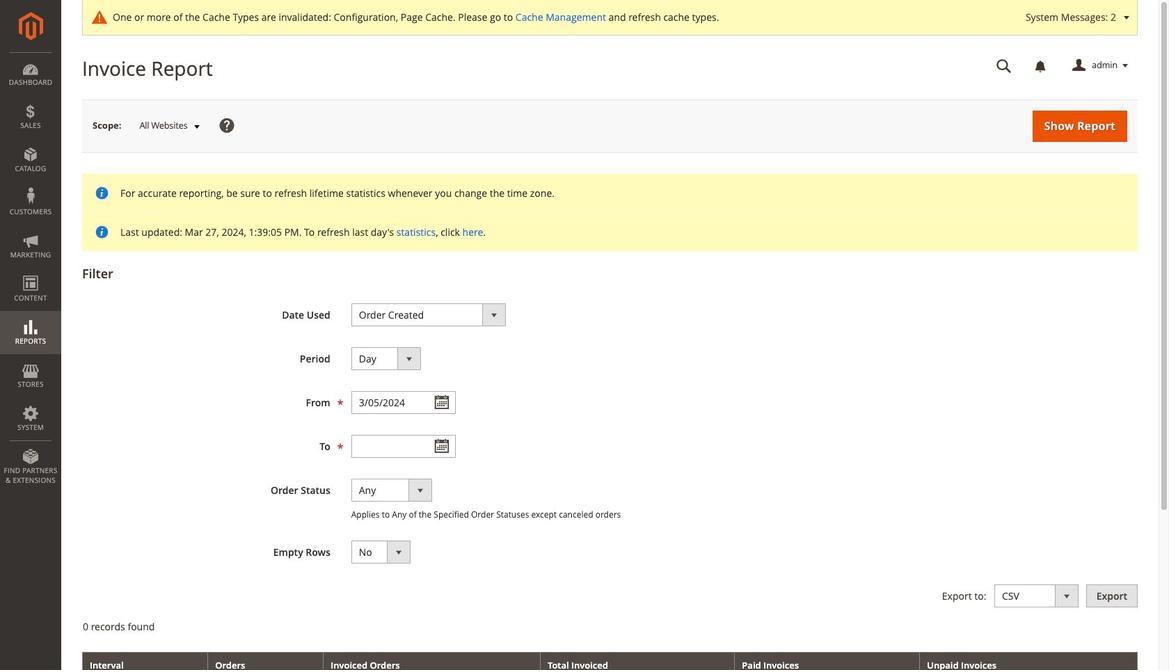 Task type: locate. For each thing, give the bounding box(es) containing it.
None text field
[[351, 391, 456, 414]]

magento admin panel image
[[18, 12, 43, 40]]

None text field
[[987, 54, 1022, 78], [351, 435, 456, 458], [987, 54, 1022, 78], [351, 435, 456, 458]]

menu bar
[[0, 52, 61, 492]]



